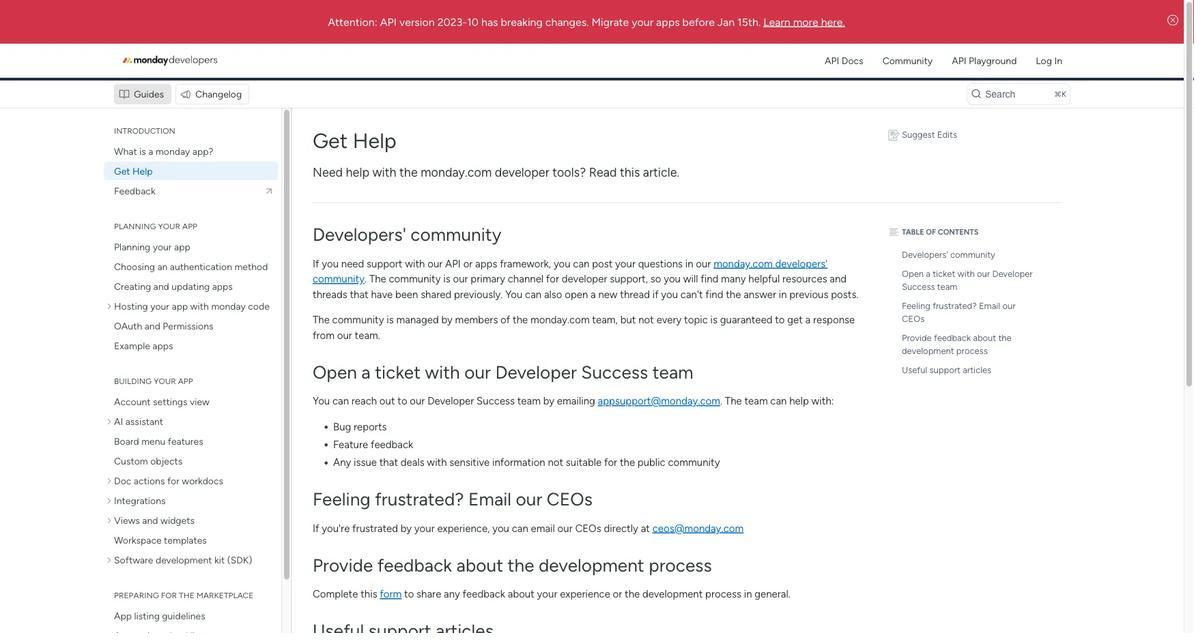 Task type: locate. For each thing, give the bounding box(es) containing it.
creating and updating apps
[[114, 281, 233, 292]]

templates
[[164, 535, 207, 547]]

. the community is our primary channel for developer support, so you will find many helpful resources and threads that have been shared previously. you can also open a new thread if you can't find the answer in previous posts.
[[313, 273, 859, 301]]

feedback inside bug reports feature feedback any issue that deals with sensitive information not suitable for the public community
[[371, 439, 414, 451]]

you're
[[322, 523, 350, 535]]

and inside creating and updating apps link
[[153, 281, 169, 292]]

ai
[[114, 416, 123, 428]]

1 horizontal spatial help
[[790, 395, 809, 408]]

0 vertical spatial in
[[686, 258, 694, 270]]

suitable
[[566, 457, 602, 469]]

a down developers' community link
[[927, 268, 931, 279]]

(sdk)
[[227, 555, 252, 566]]

if
[[313, 258, 319, 270], [313, 523, 319, 535]]

and inside views and widgets link
[[142, 515, 158, 527]]

1 vertical spatial provide
[[313, 555, 373, 577]]

1 horizontal spatial the
[[370, 273, 387, 285]]

with right deals
[[427, 457, 447, 469]]

provide inside provide feedback about the development process
[[902, 333, 932, 344]]

feeling frustrated? email our ceos link
[[887, 297, 1037, 329]]

of
[[501, 314, 511, 326]]

and up workspace templates
[[142, 515, 158, 527]]

planning up choosing
[[114, 241, 150, 253]]

1 horizontal spatial frustrated?
[[933, 301, 977, 312]]

account settings view
[[114, 396, 210, 408]]

2 horizontal spatial about
[[974, 333, 997, 344]]

guidelines
[[162, 611, 205, 622]]

0 vertical spatial help
[[346, 165, 370, 180]]

0 vertical spatial monday.com
[[421, 165, 492, 180]]

if for if you need support with our api or apps framework, you can post your questions in our
[[313, 258, 319, 270]]

apps down 'oauth and permissions'
[[153, 340, 173, 352]]

feeling frustrated? email our ceos down open a ticket with our developer success team link
[[902, 301, 1016, 325]]

1 vertical spatial developer
[[496, 362, 577, 383]]

monday.com
[[421, 165, 492, 180], [714, 258, 773, 270], [531, 314, 590, 326]]

not right but
[[639, 314, 654, 326]]

show subpages for integrations image
[[107, 496, 114, 506]]

0 vertical spatial planning
[[114, 222, 156, 232]]

our inside the community is managed by members of the monday.com team, but not every topic is guaranteed to get a response from our team.
[[337, 329, 352, 342]]

ceos
[[902, 314, 925, 325], [547, 489, 593, 511], [576, 523, 602, 535]]

app
[[114, 611, 132, 622]]

public
[[638, 457, 666, 469]]

by
[[442, 314, 453, 326], [544, 395, 555, 408], [401, 523, 412, 535]]

2 vertical spatial ceos
[[576, 523, 602, 535]]

is right what
[[139, 146, 146, 157]]

community inside monday.com developers' community
[[313, 273, 365, 285]]

feeling
[[902, 301, 931, 312], [313, 489, 371, 511]]

experience
[[560, 589, 611, 601]]

0 vertical spatial by
[[442, 314, 453, 326]]

feeling frustrated? email our ceos up experience,
[[313, 489, 593, 511]]

support,
[[610, 273, 648, 285]]

1 vertical spatial email
[[469, 489, 512, 511]]

0 vertical spatial feeling frustrated? email our ceos
[[902, 301, 1016, 325]]

in left general.
[[744, 589, 753, 601]]

not inside bug reports feature feedback any issue that deals with sensitive information not suitable for the public community
[[548, 457, 564, 469]]

1 vertical spatial provide feedback about the development process
[[313, 555, 712, 577]]

1 horizontal spatial you
[[506, 288, 523, 301]]

0 vertical spatial the
[[370, 273, 387, 285]]

useful support articles
[[902, 365, 992, 376]]

version
[[400, 15, 435, 28]]

ceos up useful
[[902, 314, 925, 325]]

0 vertical spatial .
[[365, 273, 367, 285]]

actions
[[134, 475, 165, 487]]

open a ticket with our developer success team down of
[[313, 362, 694, 383]]

2 horizontal spatial in
[[779, 288, 787, 301]]

1 horizontal spatial provide feedback about the development process
[[902, 333, 1012, 357]]

0 vertical spatial not
[[639, 314, 654, 326]]

is
[[139, 146, 146, 157], [444, 273, 451, 285], [387, 314, 394, 326], [711, 314, 718, 326]]

monday left the code
[[211, 301, 246, 312]]

0 vertical spatial feeling
[[902, 301, 931, 312]]

help right need
[[346, 165, 370, 180]]

with
[[373, 165, 397, 180], [405, 258, 425, 270], [958, 268, 975, 279], [190, 301, 209, 312], [425, 362, 460, 383], [427, 457, 447, 469]]

choosing
[[114, 261, 155, 273]]

our down developers' community link
[[978, 268, 991, 279]]

monday inside what is a monday app? link
[[156, 146, 190, 157]]

choosing an authentication method link
[[104, 258, 278, 276]]

community up team.
[[332, 314, 384, 326]]

0 horizontal spatial help
[[133, 165, 153, 177]]

can down channel
[[525, 288, 542, 301]]

oauth
[[114, 320, 142, 332]]

apps left before
[[657, 15, 680, 28]]

frustrated? down open a ticket with our developer success team link
[[933, 301, 977, 312]]

1 vertical spatial if
[[313, 523, 319, 535]]

community inside the community is managed by members of the monday.com team, but not every topic is guaranteed to get a response from our team.
[[332, 314, 384, 326]]

board
[[114, 436, 139, 447]]

if for if you're frustrated by your experience, you can email our ceos directly at ceos@monday.com
[[313, 523, 319, 535]]

api left version
[[380, 15, 397, 28]]

kit
[[214, 555, 225, 566]]

2 vertical spatial success
[[477, 395, 515, 408]]

jan
[[718, 15, 735, 28]]

not for but
[[639, 314, 654, 326]]

for inside bug reports feature feedback any issue that deals with sensitive information not suitable for the public community
[[605, 457, 618, 469]]

feeling up you're
[[313, 489, 371, 511]]

your up an
[[153, 241, 172, 253]]

not inside the community is managed by members of the monday.com team, but not every topic is guaranteed to get a response from our team.
[[639, 314, 654, 326]]

0 vertical spatial about
[[974, 333, 997, 344]]

1 horizontal spatial email
[[980, 301, 1001, 312]]

0 vertical spatial monday
[[156, 146, 190, 157]]

0 horizontal spatial the
[[313, 314, 330, 326]]

feedback up deals
[[371, 439, 414, 451]]

1 vertical spatial .
[[721, 395, 723, 408]]

open down developers' community link
[[902, 268, 924, 279]]

0 vertical spatial help
[[353, 128, 397, 153]]

0 vertical spatial open a ticket with our developer success team
[[902, 268, 1033, 293]]

feedback
[[935, 333, 972, 344], [371, 439, 414, 451], [378, 555, 452, 577], [463, 589, 506, 601]]

for right suitable
[[605, 457, 618, 469]]

support down provide feedback about the development process link
[[930, 365, 961, 376]]

0 vertical spatial planning your app
[[114, 222, 197, 232]]

useful
[[902, 365, 928, 376]]

community inside bug reports feature feedback any issue that deals with sensitive information not suitable for the public community
[[668, 457, 720, 469]]

building
[[114, 377, 152, 387]]

developer right out
[[428, 395, 474, 408]]

is right topic
[[711, 314, 718, 326]]

you right experience,
[[493, 523, 510, 535]]

0 horizontal spatial get help
[[114, 165, 153, 177]]

success
[[902, 282, 936, 293], [582, 362, 649, 383], [477, 395, 515, 408]]

1 horizontal spatial monday.com
[[531, 314, 590, 326]]

process left general.
[[706, 589, 742, 601]]

2 if from the top
[[313, 523, 319, 535]]

. inside . the community is our primary channel for developer support, so you will find many helpful resources and threads that have been shared previously. you can also open a new thread if you can't find the answer in previous posts.
[[365, 273, 367, 285]]

get down what
[[114, 165, 130, 177]]

to right out
[[398, 395, 408, 408]]

provide feedback about the development process up useful support articles link
[[902, 333, 1012, 357]]

provide feedback about the development process
[[902, 333, 1012, 357], [313, 555, 712, 577]]

monday.com inside the community is managed by members of the monday.com team, but not every topic is guaranteed to get a response from our team.
[[531, 314, 590, 326]]

information
[[493, 457, 546, 469]]

for up also
[[546, 273, 560, 285]]

issue
[[354, 457, 377, 469]]

many
[[721, 273, 746, 285]]

community
[[411, 224, 502, 246], [951, 250, 996, 261], [313, 273, 365, 285], [389, 273, 441, 285], [332, 314, 384, 326], [668, 457, 720, 469]]

and for oauth and permissions
[[145, 320, 160, 332]]

edits
[[938, 129, 958, 140]]

ceos@monday.com
[[653, 523, 744, 535]]

open a ticket with our developer success team down developers' community link
[[902, 268, 1033, 293]]

1 horizontal spatial that
[[380, 457, 398, 469]]

success up emailing
[[582, 362, 649, 383]]

1 vertical spatial the
[[313, 314, 330, 326]]

provide up complete
[[313, 555, 373, 577]]

1 vertical spatial help
[[133, 165, 153, 177]]

your inside hosting your app with monday code link
[[150, 301, 169, 312]]

developers' up need
[[313, 224, 406, 246]]

1 vertical spatial developers'
[[902, 250, 949, 261]]

answer
[[744, 288, 777, 301]]

log in
[[1037, 55, 1063, 67]]

1 vertical spatial feeling
[[313, 489, 371, 511]]

the
[[400, 165, 418, 180], [726, 288, 742, 301], [513, 314, 528, 326], [999, 333, 1012, 344], [620, 457, 635, 469], [508, 555, 535, 577], [625, 589, 640, 601], [179, 591, 195, 601]]

frustrated? down deals
[[375, 489, 464, 511]]

open
[[902, 268, 924, 279], [313, 362, 357, 383]]

help left the with:
[[790, 395, 809, 408]]

get up need
[[313, 128, 348, 153]]

open down from
[[313, 362, 357, 383]]

1 horizontal spatial provide
[[902, 333, 932, 344]]

0 horizontal spatial frustrated?
[[375, 489, 464, 511]]

you left reach
[[313, 395, 330, 408]]

0 vertical spatial provide
[[902, 333, 932, 344]]

1 vertical spatial open a ticket with our developer success team
[[313, 362, 694, 383]]

you up also
[[554, 258, 571, 270]]

workspace templates
[[114, 535, 207, 547]]

frustrated
[[353, 523, 398, 535]]

a down introduction
[[148, 146, 153, 157]]

1 horizontal spatial ticket
[[933, 268, 956, 279]]

0 vertical spatial to
[[776, 314, 785, 326]]

and for views and widgets
[[142, 515, 158, 527]]

provide up useful
[[902, 333, 932, 344]]

can inside . the community is our primary channel for developer support, so you will find many helpful resources and threads that have been shared previously. you can also open a new thread if you can't find the answer in previous posts.
[[525, 288, 542, 301]]

ceos@monday.com link
[[653, 523, 744, 535]]

your left experience
[[537, 589, 558, 601]]

feedback down feeling frustrated? email our ceos link
[[935, 333, 972, 344]]

0 vertical spatial developer
[[495, 165, 550, 180]]

1 horizontal spatial not
[[639, 314, 654, 326]]

2 horizontal spatial the
[[725, 395, 742, 408]]

and up posts.
[[830, 273, 847, 285]]

any
[[444, 589, 460, 601]]

1 vertical spatial in
[[779, 288, 787, 301]]

developers' community up been
[[313, 224, 502, 246]]

software development kit (sdk)
[[114, 555, 252, 566]]

1 vertical spatial that
[[380, 457, 398, 469]]

0 vertical spatial get help
[[313, 128, 397, 153]]

you right 'if'
[[662, 288, 679, 301]]

1 if from the top
[[313, 258, 319, 270]]

the inside . the community is our primary channel for developer support, so you will find many helpful resources and threads that have been shared previously. you can also open a new thread if you can't find the answer in previous posts.
[[370, 273, 387, 285]]

0 horizontal spatial provide
[[313, 555, 373, 577]]

email
[[980, 301, 1001, 312], [469, 489, 512, 511]]

developers' up open a ticket with our developer success team link
[[902, 250, 949, 261]]

form
[[380, 589, 402, 601]]

creating and updating apps link
[[104, 277, 278, 296]]

with inside open a ticket with our developer success team
[[958, 268, 975, 279]]

2 horizontal spatial success
[[902, 282, 936, 293]]

ceos up 'email'
[[547, 489, 593, 511]]

2 vertical spatial in
[[744, 589, 753, 601]]

not left suitable
[[548, 457, 564, 469]]

by left emailing
[[544, 395, 555, 408]]

the community is managed by members of the monday.com team, but not every topic is guaranteed to get a response from our team.
[[313, 314, 855, 342]]

1 vertical spatial get
[[114, 165, 130, 177]]

in up will
[[686, 258, 694, 270]]

shared
[[421, 288, 452, 301]]

0 horizontal spatial you
[[313, 395, 330, 408]]

0 horizontal spatial developer
[[495, 165, 550, 180]]

the inside the community is managed by members of the monday.com team, but not every topic is guaranteed to get a response from our team.
[[313, 314, 330, 326]]

planning your app up an
[[114, 241, 190, 253]]

1 vertical spatial ceos
[[547, 489, 593, 511]]

out
[[380, 395, 395, 408]]

topic
[[685, 314, 708, 326]]

0 vertical spatial support
[[367, 258, 403, 270]]

2 planning your app from the top
[[114, 241, 190, 253]]

0 vertical spatial success
[[902, 282, 936, 293]]

1 horizontal spatial developer
[[562, 273, 608, 285]]

0 vertical spatial frustrated?
[[933, 301, 977, 312]]

a inside . the community is our primary channel for developer support, so you will find many helpful resources and threads that have been shared previously. you can also open a new thread if you can't find the answer in previous posts.
[[591, 288, 596, 301]]

community up open a ticket with our developer success team link
[[951, 250, 996, 261]]

1 vertical spatial monday.com
[[714, 258, 773, 270]]

0 vertical spatial ceos
[[902, 314, 925, 325]]

1 vertical spatial get help
[[114, 165, 153, 177]]

provide
[[902, 333, 932, 344], [313, 555, 373, 577]]

features
[[168, 436, 203, 447]]

for up app listing guidelines at the left bottom of the page
[[161, 591, 177, 601]]

show subpages for doc actions for workdocs image
[[107, 477, 114, 486]]

1 horizontal spatial developers' community
[[902, 250, 996, 261]]

0 horizontal spatial .
[[365, 273, 367, 285]]

get inside get help link
[[114, 165, 130, 177]]

provide feedback about the development process down 'if you're frustrated by your experience, you can email our ceos directly at ceos@monday.com'
[[313, 555, 712, 577]]

developer inside open a ticket with our developer success team
[[993, 268, 1033, 279]]

1 planning your app from the top
[[114, 222, 197, 232]]

by down shared at top left
[[442, 314, 453, 326]]

2 vertical spatial monday.com
[[531, 314, 590, 326]]

reports
[[354, 421, 387, 433]]

in
[[1055, 55, 1063, 67]]

can left post
[[573, 258, 590, 270]]

1 horizontal spatial get
[[313, 128, 348, 153]]

a inside the community is managed by members of the monday.com team, but not every topic is guaranteed to get a response from our team.
[[806, 314, 811, 326]]

email
[[531, 523, 555, 535]]

1 vertical spatial planning your app
[[114, 241, 190, 253]]

the inside the community is managed by members of the monday.com team, but not every topic is guaranteed to get a response from our team.
[[513, 314, 528, 326]]

if up 'threads'
[[313, 258, 319, 270]]

what is a monday app?
[[114, 146, 214, 157]]

developers'
[[776, 258, 828, 270]]

get help up need
[[313, 128, 397, 153]]

guides link
[[114, 84, 172, 105]]

your up 'oauth and permissions'
[[150, 301, 169, 312]]

our up will
[[696, 258, 711, 270]]

your up account settings view
[[154, 377, 176, 387]]

developer
[[993, 268, 1033, 279], [496, 362, 577, 383], [428, 395, 474, 408]]

1 horizontal spatial by
[[442, 314, 453, 326]]

developer up you can reach out to our developer success team by emailing appsupport@monday.com . the team can help with:
[[496, 362, 577, 383]]

docs
[[842, 55, 864, 67]]

feedback
[[114, 185, 156, 197]]

that left have
[[350, 288, 369, 301]]

2 vertical spatial by
[[401, 523, 412, 535]]

1 vertical spatial not
[[548, 457, 564, 469]]

you
[[322, 258, 339, 270], [554, 258, 571, 270], [664, 273, 681, 285], [662, 288, 679, 301], [493, 523, 510, 535]]

need help with the monday.com developer tools? read this article.
[[313, 165, 680, 180]]

breaking
[[501, 15, 543, 28]]

our down members
[[465, 362, 491, 383]]

monday
[[156, 146, 190, 157], [211, 301, 246, 312]]

0 vertical spatial process
[[957, 346, 988, 357]]

your up planning your app link
[[158, 222, 180, 232]]

if left you're
[[313, 523, 319, 535]]

an
[[157, 261, 168, 273]]

your inside planning your app link
[[153, 241, 172, 253]]

developer up open on the top left of page
[[562, 273, 608, 285]]

this left form link
[[361, 589, 378, 601]]

you down channel
[[506, 288, 523, 301]]

a right get at the right
[[806, 314, 811, 326]]

about inside provide feedback about the development process
[[974, 333, 997, 344]]

2 vertical spatial to
[[404, 589, 414, 601]]

account settings view link
[[104, 393, 278, 411]]

developers' community
[[313, 224, 502, 246], [902, 250, 996, 261]]

feedback inside provide feedback about the development process link
[[935, 333, 972, 344]]

frustrated?
[[933, 301, 977, 312], [375, 489, 464, 511]]

1 horizontal spatial monday
[[211, 301, 246, 312]]

framework,
[[500, 258, 551, 270]]

0 horizontal spatial about
[[457, 555, 504, 577]]

directly
[[604, 523, 639, 535]]

ceos inside feeling frustrated? email our ceos
[[902, 314, 925, 325]]

app up planning your app link
[[182, 222, 197, 232]]

changelog image
[[180, 89, 191, 100]]

0 vertical spatial developers' community
[[313, 224, 502, 246]]

is up shared at top left
[[444, 273, 451, 285]]

developers' community up open a ticket with our developer success team link
[[902, 250, 996, 261]]

and up example apps
[[145, 320, 160, 332]]

show subpages for views and widgets image
[[107, 516, 114, 526]]

process up articles
[[957, 346, 988, 357]]

developer
[[495, 165, 550, 180], [562, 273, 608, 285]]

can left 'email'
[[512, 523, 529, 535]]

and inside oauth and permissions link
[[145, 320, 160, 332]]

app?
[[193, 146, 214, 157]]

1 vertical spatial you
[[313, 395, 330, 408]]

permissions
[[163, 320, 214, 332]]

creating
[[114, 281, 151, 292]]

with down developers' community link
[[958, 268, 975, 279]]

menu
[[142, 436, 166, 447]]



Task type: describe. For each thing, give the bounding box(es) containing it.
with right need
[[373, 165, 397, 180]]

2023-
[[438, 15, 467, 28]]

changelog
[[195, 88, 242, 100]]

0 horizontal spatial help
[[346, 165, 370, 180]]

the inside . the community is our primary channel for developer support, so you will find many helpful resources and threads that have been shared previously. you can also open a new thread if you can't find the answer in previous posts.
[[726, 288, 742, 301]]

a up reach
[[362, 362, 371, 383]]

read
[[589, 165, 617, 180]]

appsupport@monday.com
[[598, 395, 721, 408]]

attention:
[[328, 15, 378, 28]]

by inside the community is managed by members of the monday.com team, but not every topic is guaranteed to get a response from our team.
[[442, 314, 453, 326]]

every
[[657, 314, 682, 326]]

doc actions for workdocs
[[114, 475, 223, 487]]

search1 image
[[971, 88, 982, 99]]

hosting your app with monday code
[[114, 301, 270, 312]]

useful support articles link
[[887, 361, 1037, 380]]

board menu features link
[[104, 432, 278, 451]]

1 vertical spatial find
[[706, 288, 724, 301]]

you right so
[[664, 273, 681, 285]]

api left docs
[[825, 55, 840, 67]]

been
[[395, 288, 418, 301]]

from
[[313, 329, 335, 342]]

your left experience,
[[415, 523, 435, 535]]

0 horizontal spatial ticket
[[375, 362, 421, 383]]

doc
[[114, 475, 131, 487]]

updating
[[172, 281, 210, 292]]

show subpages for hosting your app with monday code image
[[107, 302, 114, 311]]

2 vertical spatial developer
[[428, 395, 474, 408]]

reach
[[352, 395, 377, 408]]

0 horizontal spatial by
[[401, 523, 412, 535]]

our inside open a ticket with our developer success team
[[978, 268, 991, 279]]

1 horizontal spatial .
[[721, 395, 723, 408]]

example apps link
[[104, 337, 278, 355]]

monday.com developers' community link
[[313, 258, 828, 285]]

0 horizontal spatial email
[[469, 489, 512, 511]]

articles
[[963, 365, 992, 376]]

that inside . the community is our primary channel for developer support, so you will find many helpful resources and threads that have been shared previously. you can also open a new thread if you can't find the answer in previous posts.
[[350, 288, 369, 301]]

board menu features
[[114, 436, 203, 447]]

team.
[[355, 329, 380, 342]]

1 horizontal spatial open
[[902, 268, 924, 279]]

0 horizontal spatial provide feedback about the development process
[[313, 555, 712, 577]]

what is a monday app? link
[[104, 142, 278, 161]]

if you're frustrated by your experience, you can email our ceos directly at ceos@monday.com
[[313, 523, 744, 535]]

and inside . the community is our primary channel for developer support, so you will find many helpful resources and threads that have been shared previously. you can also open a new thread if you can't find the answer in previous posts.
[[830, 273, 847, 285]]

ai assistant link
[[104, 413, 278, 431]]

team up "appsupport@monday.com" link
[[653, 362, 694, 383]]

doc actions for workdocs link
[[104, 472, 278, 491]]

with down managed
[[425, 362, 460, 383]]

changes.
[[546, 15, 589, 28]]

1 horizontal spatial open a ticket with our developer success team
[[902, 268, 1033, 293]]

with up been
[[405, 258, 425, 270]]

1 planning from the top
[[114, 222, 156, 232]]

in inside . the community is our primary channel for developer support, so you will find many helpful resources and threads that have been shared previously. you can also open a new thread if you can't find the answer in previous posts.
[[779, 288, 787, 301]]

appsupport@monday.com link
[[598, 395, 721, 408]]

1 horizontal spatial get help
[[313, 128, 397, 153]]

with:
[[812, 395, 835, 408]]

choosing an authentication method
[[114, 261, 268, 273]]

that inside bug reports feature feedback any issue that deals with sensitive information not suitable for the public community
[[380, 457, 398, 469]]

deals
[[401, 457, 425, 469]]

you left need
[[322, 258, 339, 270]]

our inside feeling frustrated? email our ceos
[[1003, 301, 1016, 312]]

introduction
[[114, 126, 175, 136]]

custom objects
[[114, 456, 183, 467]]

channel
[[508, 273, 544, 285]]

our inside . the community is our primary channel for developer support, so you will find many helpful resources and threads that have been shared previously. you can also open a new thread if you can't find the answer in previous posts.
[[453, 273, 468, 285]]

your right migrate
[[632, 15, 654, 28]]

our up shared at top left
[[428, 258, 443, 270]]

planning your app link
[[104, 238, 278, 256]]

a inside open a ticket with our developer success team
[[927, 268, 931, 279]]

0 horizontal spatial monday.com
[[421, 165, 492, 180]]

our up 'if you're frustrated by your experience, you can email our ceos directly at ceos@monday.com'
[[516, 489, 543, 511]]

1 vertical spatial open
[[313, 362, 357, 383]]

app listing guidelines
[[114, 611, 205, 622]]

frustrated? inside feeling frustrated? email our ceos
[[933, 301, 977, 312]]

development inside provide feedback about the development process
[[902, 346, 955, 357]]

0 vertical spatial email
[[980, 301, 1001, 312]]

0 horizontal spatial feeling
[[313, 489, 371, 511]]

1 horizontal spatial this
[[620, 165, 640, 180]]

example apps
[[114, 340, 173, 352]]

app up 'account settings view' link on the left bottom of the page
[[178, 377, 193, 387]]

1 horizontal spatial in
[[744, 589, 753, 601]]

the inside bug reports feature feedback any issue that deals with sensitive information not suitable for the public community
[[620, 457, 635, 469]]

with down creating and updating apps link on the left top of the page
[[190, 301, 209, 312]]

0 horizontal spatial support
[[367, 258, 403, 270]]

show subpages for software development kit (sdk) image
[[107, 556, 114, 565]]

learn
[[764, 15, 791, 28]]

changelog link
[[176, 84, 250, 105]]

arrow up right image
[[264, 185, 275, 196]]

workspace templates link
[[104, 532, 278, 550]]

0 horizontal spatial this
[[361, 589, 378, 601]]

bug reports feature feedback any issue that deals with sensitive information not suitable for the public community
[[333, 421, 720, 469]]

primary
[[471, 273, 506, 285]]

and for creating and updating apps
[[153, 281, 169, 292]]

your up support,
[[616, 258, 636, 270]]

0 vertical spatial find
[[701, 273, 719, 285]]

2 vertical spatial process
[[706, 589, 742, 601]]

can left the with:
[[771, 395, 787, 408]]

to inside the community is managed by members of the monday.com team, but not every topic is guaranteed to get a response from our team.
[[776, 314, 785, 326]]

1 vertical spatial or
[[613, 589, 623, 601]]

2 vertical spatial about
[[508, 589, 535, 601]]

building your app
[[114, 377, 193, 387]]

so
[[651, 273, 662, 285]]

have
[[371, 288, 393, 301]]

api left playground
[[952, 55, 967, 67]]

community up primary
[[411, 224, 502, 246]]

1 vertical spatial support
[[930, 365, 961, 376]]

0 horizontal spatial developers' community
[[313, 224, 502, 246]]

show subpages for ai assistant image
[[107, 417, 114, 427]]

⌘k
[[1055, 89, 1067, 99]]

1 horizontal spatial help
[[353, 128, 397, 153]]

more
[[794, 15, 819, 28]]

feedback right any
[[463, 589, 506, 601]]

monday.com inside monday.com developers' community
[[714, 258, 773, 270]]

attention: api version 2023-10 has breaking changes. migrate your apps before jan 15th. learn more here.
[[328, 15, 846, 28]]

oauth and permissions
[[114, 320, 214, 332]]

0 vertical spatial developers'
[[313, 224, 406, 246]]

community inside . the community is our primary channel for developer support, so you will find many helpful resources and threads that have been shared previously. you can also open a new thread if you can't find the answer in previous posts.
[[389, 273, 441, 285]]

2 planning from the top
[[114, 241, 150, 253]]

for down objects
[[167, 475, 180, 487]]

you inside . the community is our primary channel for developer support, so you will find many helpful resources and threads that have been shared previously. you can also open a new thread if you can't find the answer in previous posts.
[[506, 288, 523, 301]]

sensitive
[[450, 457, 490, 469]]

can left reach
[[333, 395, 349, 408]]

is down have
[[387, 314, 394, 326]]

team left the with:
[[745, 395, 768, 408]]

authentication
[[170, 261, 232, 273]]

search
[[986, 89, 1016, 99]]

managed
[[397, 314, 439, 326]]

workspace
[[114, 535, 162, 547]]

guides
[[134, 88, 164, 100]]

1 vertical spatial to
[[398, 395, 408, 408]]

developer inside . the community is our primary channel for developer support, so you will find many helpful resources and threads that have been shared previously. you can also open a new thread if you can't find the answer in previous posts.
[[562, 273, 608, 285]]

integrations link
[[104, 492, 278, 510]]

feedback up "share"
[[378, 555, 452, 577]]

our right 'email'
[[558, 523, 573, 535]]

0 vertical spatial or
[[464, 258, 473, 270]]

assistant
[[126, 416, 163, 428]]

1 horizontal spatial developer
[[496, 362, 577, 383]]

software
[[114, 555, 153, 566]]

is inside . the community is our primary channel for developer support, so you will find many helpful resources and threads that have been shared previously. you can also open a new thread if you can't find the answer in previous posts.
[[444, 273, 451, 285]]

app up "choosing an authentication method" link
[[174, 241, 190, 253]]

what
[[114, 146, 137, 157]]

team,
[[593, 314, 618, 326]]

0 horizontal spatial in
[[686, 258, 694, 270]]

emailing
[[557, 395, 596, 408]]

1 horizontal spatial feeling
[[902, 301, 931, 312]]

process inside provide feedback about the development process
[[957, 346, 988, 357]]

app down the creating and updating apps
[[172, 301, 188, 312]]

need
[[341, 258, 364, 270]]

at
[[641, 523, 650, 535]]

apps up primary
[[476, 258, 498, 270]]

monday.com developers' community
[[313, 258, 828, 285]]

here.
[[822, 15, 846, 28]]

custom
[[114, 456, 148, 467]]

but
[[621, 314, 636, 326]]

get help inside get help link
[[114, 165, 153, 177]]

will
[[684, 273, 699, 285]]

get help link
[[104, 162, 278, 180]]

learn more here. link
[[764, 15, 846, 28]]

guides image
[[119, 89, 130, 100]]

guaranteed
[[721, 314, 773, 326]]

0 vertical spatial get
[[313, 128, 348, 153]]

not for information
[[548, 457, 564, 469]]

1 vertical spatial success
[[582, 362, 649, 383]]

monday apps framework image
[[118, 51, 221, 68]]

1 vertical spatial developers' community
[[902, 250, 996, 261]]

1 vertical spatial feeling frustrated? email our ceos
[[313, 489, 593, 511]]

our right out
[[410, 395, 425, 408]]

with inside bug reports feature feedback any issue that deals with sensitive information not suitable for the public community
[[427, 457, 447, 469]]

monday inside hosting your app with monday code link
[[211, 301, 246, 312]]

bug
[[333, 421, 351, 433]]

ai assistant
[[114, 416, 163, 428]]

1 vertical spatial frustrated?
[[375, 489, 464, 511]]

1 vertical spatial by
[[544, 395, 555, 408]]

custom objects link
[[104, 452, 278, 471]]

api up shared at top left
[[445, 258, 461, 270]]

1 vertical spatial process
[[649, 555, 712, 577]]

1 horizontal spatial developers'
[[902, 250, 949, 261]]

0 horizontal spatial success
[[477, 395, 515, 408]]

log in link
[[1029, 51, 1071, 71]]

community
[[883, 55, 933, 67]]

hosting your app with monday code link
[[104, 297, 278, 316]]

team up bug reports feature feedback any issue that deals with sensitive information not suitable for the public community
[[518, 395, 541, 408]]

0 vertical spatial provide feedback about the development process
[[902, 333, 1012, 357]]

for inside . the community is our primary channel for developer support, so you will find many helpful resources and threads that have been shared previously. you can also open a new thread if you can't find the answer in previous posts.
[[546, 273, 560, 285]]

suggest
[[902, 129, 936, 140]]

team up feeling frustrated? email our ceos link
[[938, 282, 958, 293]]

register image
[[887, 130, 902, 141]]

apps down authentication
[[212, 281, 233, 292]]

oauth and permissions link
[[104, 317, 278, 335]]



Task type: vqa. For each thing, say whether or not it's contained in the screenshot.
guidelines
yes



